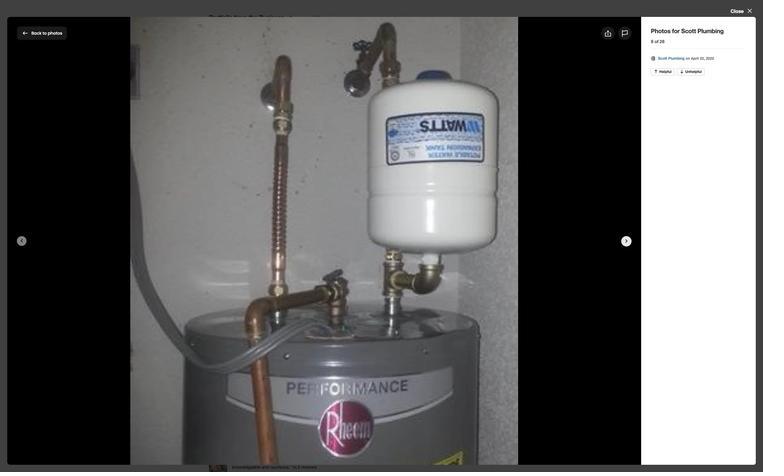 Task type: describe. For each thing, give the bounding box(es) containing it.
7
[[424, 415, 427, 420]]

and inside called before arriving and showed up at the front end of the estimated time they had given that morning.
[[287, 437, 294, 442]]

helpful
[[660, 69, 672, 74]]

disposal for repair
[[229, 353, 247, 358]]

galloway renovation 4 photos
[[209, 114, 258, 128]]

my
[[359, 415, 365, 420]]

in 2 reviews button
[[292, 465, 317, 470]]

reviews for in 7 reviews
[[232, 421, 247, 426]]

on
[[686, 56, 690, 61]]

2 horizontal spatial scott
[[681, 27, 696, 34]]

more
[[230, 369, 242, 376]]

owned
[[303, 179, 318, 184]]

by for verified
[[278, 294, 284, 300]]

heater
[[341, 415, 353, 420]]

disposal for installation
[[337, 338, 355, 344]]

24 chevron down v2 image
[[243, 369, 250, 376]]

bathtub for bathtub repair
[[317, 309, 334, 315]]

bathtub repair
[[317, 309, 348, 315]]

that inside called before arriving and showed up at the front end of the estimated time they had given that morning.
[[418, 437, 425, 442]]

at inside " keith answered the phone and had a replacement water heater at my house in less than 2 hours. "
[[354, 415, 358, 420]]

24 arrow left v2 image
[[22, 30, 29, 37]]

0 horizontal spatial &
[[230, 213, 234, 220]]

guaranteed
[[405, 186, 430, 192]]

business for portfolio from the business
[[259, 14, 284, 21]]

1 - from the left
[[287, 459, 289, 464]]

unhelpful
[[685, 69, 702, 74]]

16 info v2 image
[[315, 15, 320, 20]]

6
[[256, 443, 259, 448]]

showed
[[296, 437, 311, 442]]

operated
[[295, 186, 314, 192]]

2 horizontal spatial photos
[[622, 30, 639, 37]]

)
[[383, 459, 384, 464]]

all
[[395, 213, 401, 219]]

highlights from the business
[[209, 148, 288, 156]]

gas line installation
[[317, 353, 359, 358]]

1 horizontal spatial plumbing
[[668, 56, 685, 61]]

that inside " they were quick to respond - same day - and the gentleman that arrived ( nash
[[349, 459, 356, 464]]

keith
[[234, 415, 244, 420]]

before
[[259, 437, 271, 442]]

years_in_business image
[[258, 163, 270, 175]]

end
[[339, 437, 347, 442]]

gas
[[317, 353, 326, 358]]

verified
[[260, 294, 277, 300]]

scott plumbing on april 22, 2022
[[658, 56, 714, 61]]

review highlights element
[[199, 389, 439, 472]]

same
[[290, 459, 300, 464]]

photo of scott plumbing - huntsville, al, us. replacement 50 gal rheem water heater in garage. image
[[339, 228, 400, 273]]

add
[[611, 30, 621, 37]]

16 helpful v2 image
[[654, 69, 659, 74]]

renovation
[[231, 114, 258, 120]]

" in 2 reviews
[[290, 465, 317, 470]]

19
[[224, 369, 229, 376]]

a
[[302, 415, 304, 420]]

" keith answered the phone and had a replacement water heater at my house in less than 2 hours. "
[[232, 415, 418, 420]]

scott plumbing link
[[658, 56, 686, 61]]

1 horizontal spatial scott
[[658, 56, 667, 61]]

1 vertical spatial highlights
[[231, 400, 259, 407]]

8 for 8 years in business
[[254, 179, 256, 184]]

drain repair
[[209, 324, 234, 329]]

1 vertical spatial 2
[[298, 465, 300, 470]]

in inside " keith answered the phone and had a replacement water heater at my house in less than 2 hours. "
[[379, 415, 382, 420]]

workmanship guaranteed
[[403, 179, 432, 192]]

were
[[244, 459, 253, 464]]

of inside called before arriving and showed up at the front end of the estimated time they had given that morning.
[[348, 437, 351, 442]]

back
[[31, 30, 42, 36]]

at inside called before arriving and showed up at the front end of the estimated time they had given that morning.
[[318, 437, 321, 442]]

kassi s. image
[[209, 436, 227, 455]]

4
[[209, 123, 211, 128]]

16 nothelpful v2 image
[[680, 69, 684, 74]]

" inside " in 2 reviews
[[290, 465, 292, 470]]

travis button
[[234, 437, 246, 442]]

discounts
[[215, 179, 237, 184]]

business
[[255, 186, 274, 192]]

back to photos button
[[17, 27, 67, 40]]

services
[[209, 293, 233, 300]]

galloway
[[209, 114, 230, 120]]

photos inside galloway renovation 4 photos
[[213, 123, 226, 128]]

discounts_available image
[[220, 163, 232, 175]]

they
[[389, 437, 397, 442]]

certified_professionals image
[[335, 163, 347, 175]]

garbage for garbage disposal repair
[[209, 353, 228, 358]]

review
[[209, 400, 229, 407]]

appointment
[[366, 186, 393, 192]]

16 checkmark badged v2 image
[[307, 295, 312, 300]]

garbage disposal installation
[[317, 338, 379, 344]]

8 for 8 of 28
[[651, 39, 654, 45]]

0 horizontal spatial for
[[47, 28, 58, 38]]

in left 6
[[252, 443, 255, 448]]

22,
[[700, 56, 705, 61]]

in 6 reviews
[[252, 443, 275, 448]]

see 19 more button
[[209, 366, 255, 379]]

they
[[234, 459, 243, 464]]

unhelpful button
[[677, 68, 705, 75]]

to inside " they were quick to respond - same day - and the gentleman that arrived ( nash
[[266, 459, 270, 464]]

family-owned & operated
[[287, 179, 318, 192]]

bathtub for bathtub installation
[[209, 309, 226, 315]]

photos & videos element
[[0, 0, 763, 472]]

add photos link
[[597, 27, 644, 40]]

0 horizontal spatial scott
[[60, 28, 81, 38]]

up
[[312, 437, 317, 442]]

faucet installation
[[317, 324, 356, 329]]

Search photos text field
[[648, 27, 746, 39]]

front
[[330, 437, 338, 442]]

respond
[[271, 459, 286, 464]]

garbage for garbage disposal installation
[[317, 338, 336, 344]]

faucet for faucet repair
[[209, 338, 224, 344]]

morning.
[[232, 443, 249, 448]]

drain
[[209, 324, 220, 329]]

phone
[[272, 415, 284, 420]]

region inside review highlights element
[[204, 415, 439, 472]]

" inside " keith answered the phone and had a replacement water heater at my house in less than 2 hours. "
[[417, 415, 418, 420]]

replacement
[[305, 415, 329, 420]]

verified by business
[[260, 294, 306, 300]]

see for see 19 more
[[214, 369, 223, 376]]

called before arriving and showed up at the front end of the estimated time they had given that morning.
[[232, 437, 425, 448]]

in 7 reviews
[[232, 415, 427, 426]]

discounts available
[[215, 179, 237, 192]]

from for highlights
[[238, 148, 251, 156]]

previous photo image
[[18, 237, 25, 244]]



Task type: locate. For each thing, give the bounding box(es) containing it.
hours.
[[405, 415, 417, 420]]

helpful button
[[651, 68, 674, 75]]

2 vertical spatial "
[[232, 459, 234, 464]]

reviews down before
[[260, 443, 275, 448]]

and right arriving
[[287, 437, 294, 442]]

) was professional, knowledgeable and courteous.
[[232, 459, 418, 470]]

0 vertical spatial 8
[[651, 39, 654, 45]]

0 vertical spatial highlights
[[209, 148, 237, 156]]

the inside " keith answered the phone and had a replacement water heater at my house in less than 2 hours. "
[[265, 415, 271, 420]]

8 years in business
[[254, 179, 275, 192]]

the inside " they were quick to respond - same day - and the gentleman that arrived ( nash
[[321, 459, 327, 464]]

next photo image
[[623, 237, 630, 245]]

services offered element
[[199, 283, 434, 379]]

keith button
[[234, 415, 244, 420]]

reviews inside in 7 reviews
[[232, 421, 247, 426]]

1 vertical spatial garbage
[[209, 353, 228, 358]]

line
[[327, 353, 334, 358]]

1 vertical spatial had
[[398, 437, 405, 442]]

& left videos at the top of the page
[[230, 213, 234, 220]]

24 share v2 image
[[605, 30, 612, 37]]

0 vertical spatial &
[[291, 186, 294, 192]]

photos inside 'link'
[[409, 213, 425, 219]]

"
[[232, 415, 234, 420], [232, 437, 234, 442], [232, 459, 234, 464]]

available
[[216, 186, 235, 192]]

at left the my
[[354, 415, 358, 420]]

photos
[[622, 30, 639, 37], [48, 30, 62, 36], [409, 213, 425, 219]]

sponsored
[[289, 15, 314, 21]]

at right up
[[318, 437, 321, 442]]

close
[[731, 8, 744, 14]]

repair for drain repair
[[222, 324, 234, 329]]

review highlights
[[209, 400, 259, 407]]

in 6 reviews button
[[251, 443, 275, 448]]

family-
[[287, 179, 303, 184]]

business left 16 checkmark badged v2 icon
[[285, 294, 306, 300]]

photos inside button
[[48, 30, 62, 36]]

highlights
[[209, 148, 237, 156], [231, 400, 259, 407]]

certified professionals
[[327, 179, 355, 192]]

0 horizontal spatial plumbing
[[83, 28, 120, 38]]

2 horizontal spatial reviews
[[301, 465, 317, 470]]

2 inside " keith answered the phone and had a replacement water heater at my house in less than 2 hours. "
[[401, 415, 404, 420]]

0 vertical spatial garbage
[[317, 338, 336, 344]]

1 vertical spatial by
[[278, 294, 284, 300]]

0 vertical spatial of
[[655, 39, 659, 45]]

1 horizontal spatial photos
[[409, 213, 425, 219]]

0 horizontal spatial 28
[[402, 213, 407, 219]]

0 horizontal spatial had
[[293, 415, 301, 420]]

scott
[[681, 27, 696, 34], [60, 28, 81, 38], [658, 56, 667, 61]]

-
[[287, 459, 289, 464], [310, 459, 311, 464]]

bathtub up the drain
[[209, 309, 226, 315]]

faucet repair
[[209, 338, 237, 344]]

" inside " keith answered the phone and had a replacement water heater at my house in less than 2 hours. "
[[232, 415, 234, 420]]

2 " from the top
[[232, 437, 234, 442]]

8 inside 8 years in business
[[254, 179, 256, 184]]

0 vertical spatial "
[[232, 415, 234, 420]]

services offered
[[209, 293, 255, 300]]

of inside photos & videos element
[[655, 39, 659, 45]]

repair up 24 chevron down v2 icon
[[248, 353, 261, 358]]

faucet
[[317, 324, 332, 329], [209, 338, 224, 344]]

1 vertical spatial that
[[349, 459, 356, 464]]

1 vertical spatial from
[[238, 148, 251, 156]]

see
[[385, 213, 394, 219], [214, 369, 223, 376]]

1 horizontal spatial at
[[354, 415, 358, 420]]

bathtub
[[209, 309, 226, 315], [317, 309, 334, 315]]

0 horizontal spatial to
[[43, 30, 47, 36]]

that right given
[[418, 437, 425, 442]]

to right back
[[43, 30, 47, 36]]

0 vertical spatial business
[[259, 14, 284, 21]]

and right day
[[312, 459, 320, 464]]

24 close v2 image
[[746, 7, 754, 14]]

" they were quick to respond - same day - and the gentleman that arrived ( nash
[[232, 459, 383, 464]]

region
[[204, 415, 439, 472]]

0 horizontal spatial "
[[290, 465, 292, 470]]

" up the morning.
[[232, 437, 234, 442]]

" left 7
[[417, 415, 418, 420]]

& inside family-owned & operated
[[291, 186, 294, 192]]

1 horizontal spatial &
[[291, 186, 294, 192]]

" for they
[[232, 459, 234, 464]]

see left all
[[385, 213, 394, 219]]

and down quick
[[262, 465, 269, 470]]

was
[[385, 459, 393, 464]]

28
[[660, 39, 665, 45], [402, 213, 407, 219]]

1 horizontal spatial faucet
[[317, 324, 332, 329]]

" for keith
[[232, 415, 234, 420]]

in down same
[[293, 465, 297, 470]]

portfolio
[[209, 14, 233, 21]]

1 vertical spatial at
[[318, 437, 321, 442]]

had right they at the bottom right of page
[[398, 437, 405, 442]]

of right end at the left
[[348, 437, 351, 442]]

estimated
[[360, 437, 378, 442]]

repair for bathtub repair
[[335, 309, 348, 315]]

1 horizontal spatial photos for scott plumbing
[[651, 27, 724, 34]]

0 horizontal spatial faucet
[[209, 338, 224, 344]]

time
[[380, 437, 388, 442]]

8
[[651, 39, 654, 45], [254, 179, 256, 184]]

1 horizontal spatial that
[[418, 437, 425, 442]]

day
[[302, 459, 308, 464]]

1 vertical spatial reviews
[[260, 443, 275, 448]]

and inside " they were quick to respond - same day - and the gentleman that arrived ( nash
[[312, 459, 320, 464]]

of up scott plumbing link
[[655, 39, 659, 45]]

in left less
[[379, 415, 382, 420]]

disposal up gas line installation
[[337, 338, 355, 344]]

quick
[[254, 459, 265, 464]]

nash button
[[372, 459, 383, 464]]

1 horizontal spatial 2
[[401, 415, 404, 420]]

24 flag v2 image
[[621, 30, 629, 37]]

by for available
[[387, 179, 392, 184]]

0 horizontal spatial that
[[349, 459, 356, 464]]

repair up garbage disposal repair
[[225, 338, 237, 344]]

0 vertical spatial faucet
[[317, 324, 332, 329]]

see inside 'button'
[[214, 369, 223, 376]]

0 horizontal spatial see
[[214, 369, 223, 376]]

knowledgeable
[[232, 465, 261, 470]]

info icon image
[[291, 150, 296, 155], [291, 150, 296, 155]]

0 vertical spatial "
[[417, 415, 418, 420]]

0 vertical spatial reviews
[[232, 421, 247, 426]]

8 of 28
[[651, 39, 665, 45]]

(
[[371, 459, 372, 464]]

0 horizontal spatial photos
[[48, 30, 62, 36]]

28 for all
[[402, 213, 407, 219]]

next image
[[424, 247, 430, 254]]

gentleman
[[328, 459, 348, 464]]

0 vertical spatial 2
[[401, 415, 404, 420]]

less
[[383, 415, 391, 420]]

that left arrived
[[349, 459, 356, 464]]

garbage up the line at the bottom left
[[317, 338, 336, 344]]

& down family-
[[291, 186, 294, 192]]

by up "appointment"
[[387, 179, 392, 184]]

see inside 'link'
[[385, 213, 394, 219]]

1 vertical spatial faucet
[[209, 338, 224, 344]]

to inside the back to photos button
[[43, 30, 47, 36]]

" down same
[[290, 465, 292, 470]]

april
[[691, 56, 699, 61]]

2 - from the left
[[310, 459, 311, 464]]

1 horizontal spatial had
[[398, 437, 405, 442]]

workmanship
[[403, 179, 432, 184]]

reviews for in 6 reviews
[[260, 443, 275, 448]]

1 vertical spatial of
[[348, 437, 351, 442]]

2 bathtub from the left
[[317, 309, 334, 315]]

0 horizontal spatial bathtub
[[209, 309, 226, 315]]

by inside services offered element
[[278, 294, 284, 300]]

0 horizontal spatial -
[[287, 459, 289, 464]]

reviews down " they were quick to respond - same day - and the gentleman that arrived ( nash
[[301, 465, 317, 470]]

0 vertical spatial had
[[293, 415, 301, 420]]

had inside called before arriving and showed up at the front end of the estimated time they had given that morning.
[[398, 437, 405, 442]]

28 up scott plumbing link
[[660, 39, 665, 45]]

at
[[354, 415, 358, 420], [318, 437, 321, 442]]

faucet for faucet installation
[[317, 324, 332, 329]]

photo of scott plumbing - huntsville, al, us. new sewer line replacement with clean out image
[[274, 228, 335, 273]]

business for highlights from the business
[[263, 148, 288, 156]]

bathtub up faucet installation on the left bottom
[[317, 309, 334, 315]]

1 horizontal spatial to
[[266, 459, 270, 464]]

from for portfolio
[[234, 14, 247, 21]]

disposal up more
[[229, 353, 247, 358]]

photos right back
[[48, 30, 62, 36]]

- left same
[[287, 459, 289, 464]]

3 " from the top
[[232, 459, 234, 464]]

0 horizontal spatial 2
[[298, 465, 300, 470]]

1 horizontal spatial of
[[655, 39, 659, 45]]

back to photos
[[31, 30, 62, 36]]

by inside available by appointment
[[387, 179, 392, 184]]

see all 28 photos
[[385, 213, 425, 219]]

1 horizontal spatial reviews
[[260, 443, 275, 448]]

water
[[330, 415, 340, 420]]

1 horizontal spatial for
[[672, 27, 680, 34]]

1 horizontal spatial -
[[310, 459, 311, 464]]

1 " from the top
[[232, 415, 234, 420]]

0 vertical spatial at
[[354, 415, 358, 420]]

" up knowledgeable
[[232, 459, 234, 464]]

garbage down faucet repair
[[209, 353, 228, 358]]

portfolio from the business element
[[199, 3, 438, 128]]

available by appointment
[[366, 179, 393, 192]]

reviews down keith on the left bottom
[[232, 421, 247, 426]]

and inside " keith answered the phone and had a replacement water heater at my house in less than 2 hours. "
[[285, 415, 292, 420]]

0 horizontal spatial photos for scott plumbing
[[17, 28, 120, 38]]

24 arrow right v2 image
[[427, 212, 434, 220]]

0 vertical spatial that
[[418, 437, 425, 442]]

faucet down the drain
[[209, 338, 224, 344]]

previous image
[[213, 247, 219, 254]]

photos & videos
[[209, 213, 254, 220]]

28 for of
[[660, 39, 665, 45]]

0 vertical spatial by
[[387, 179, 392, 184]]

1 horizontal spatial "
[[417, 415, 418, 420]]

" travis
[[232, 437, 246, 442]]

plumbing
[[698, 27, 724, 34], [83, 28, 120, 38], [668, 56, 685, 61]]

1 horizontal spatial 28
[[660, 39, 665, 45]]

1 horizontal spatial disposal
[[337, 338, 355, 344]]

0 horizontal spatial 8
[[254, 179, 256, 184]]

and inside ) was professional, knowledgeable and courteous.
[[262, 465, 269, 470]]

1 horizontal spatial 8
[[651, 39, 654, 45]]

24 add photo v2 image
[[602, 30, 609, 37]]

0 horizontal spatial by
[[278, 294, 284, 300]]

photos right add
[[622, 30, 639, 37]]

8 inside photos & videos element
[[651, 39, 654, 45]]

certified
[[332, 179, 350, 184]]

1 bathtub from the left
[[209, 309, 226, 315]]

0 horizontal spatial at
[[318, 437, 321, 442]]

28 right all
[[402, 213, 407, 219]]

see for see all 28 photos
[[385, 213, 394, 219]]

1 horizontal spatial see
[[385, 213, 394, 219]]

photo of scott plumbing - huntsville, al, us. new shower valve installation along with ada grab bars done in conjunction with our sister company, scott kitchen and bath renovation. image
[[209, 228, 269, 273]]

1 vertical spatial "
[[232, 437, 234, 442]]

andrea h. image
[[209, 458, 227, 472]]

2 vertical spatial reviews
[[301, 465, 317, 470]]

2 right the than
[[401, 415, 404, 420]]

- right day
[[310, 459, 311, 464]]

&
[[291, 186, 294, 192], [230, 213, 234, 220]]

1 vertical spatial business
[[263, 148, 288, 156]]

business up years_in_business image
[[263, 148, 288, 156]]

offered
[[234, 293, 255, 300]]

had left a
[[293, 415, 301, 420]]

installation
[[228, 309, 251, 315], [333, 324, 356, 329], [356, 338, 379, 344], [336, 353, 359, 358]]

1 horizontal spatial bathtub
[[317, 309, 334, 315]]

0 vertical spatial disposal
[[337, 338, 355, 344]]

" for travis
[[232, 437, 234, 442]]

for
[[672, 27, 680, 34], [47, 28, 58, 38]]

repair for faucet repair
[[225, 338, 237, 344]]

garbage disposal repair
[[209, 353, 261, 358]]

1 vertical spatial to
[[266, 459, 270, 464]]

faucet down "bathtub repair"
[[317, 324, 332, 329]]

answered
[[246, 415, 264, 420]]

in right years
[[271, 179, 275, 184]]

in left 7
[[420, 415, 423, 420]]

0 horizontal spatial disposal
[[229, 353, 247, 358]]

business inside services offered element
[[285, 294, 306, 300]]

2 down same
[[298, 465, 300, 470]]

repair right the drain
[[222, 324, 234, 329]]

business left sponsored
[[259, 14, 284, 21]]

had inside " keith answered the phone and had a replacement water heater at my house in less than 2 hours. "
[[293, 415, 301, 420]]

highlights up keith on the left bottom
[[231, 400, 259, 407]]

1 vertical spatial 28
[[402, 213, 407, 219]]

called
[[247, 437, 258, 442]]

arrived
[[357, 459, 370, 464]]

1 vertical spatial disposal
[[229, 353, 247, 358]]

bathtub installation
[[209, 309, 251, 315]]

" inside " they were quick to respond - same day - and the gentleman that arrived ( nash
[[232, 459, 234, 464]]

" down review highlights
[[232, 415, 234, 420]]

2 horizontal spatial plumbing
[[698, 27, 724, 34]]

courteous.
[[270, 465, 290, 470]]

than
[[392, 415, 400, 420]]

1 vertical spatial "
[[290, 465, 292, 470]]

1 horizontal spatial by
[[387, 179, 392, 184]]

to right quick
[[266, 459, 270, 464]]

portfolio from the business
[[209, 14, 284, 21]]

highlights up discounts_available icon
[[209, 148, 237, 156]]

family_owned_operated image
[[296, 163, 309, 175]]

0 horizontal spatial reviews
[[232, 421, 247, 426]]

from
[[234, 14, 247, 21], [238, 148, 251, 156]]

years
[[258, 179, 269, 184]]

professionals
[[327, 186, 355, 192]]

for right back
[[47, 28, 58, 38]]

available
[[366, 179, 386, 184]]

and right phone
[[285, 415, 292, 420]]

28 inside 'link'
[[402, 213, 407, 219]]

given
[[406, 437, 416, 442]]

0 vertical spatial to
[[43, 30, 47, 36]]

house
[[366, 415, 378, 420]]

see left 19
[[214, 369, 223, 376]]

repair up faucet installation on the left bottom
[[335, 309, 348, 315]]

southern 1. image
[[209, 415, 227, 433]]

2 vertical spatial business
[[285, 294, 306, 300]]

0 horizontal spatial garbage
[[209, 353, 228, 358]]

0 vertical spatial from
[[234, 14, 247, 21]]

by right verified
[[278, 294, 284, 300]]

2
[[401, 415, 404, 420], [298, 465, 300, 470]]

in inside in 7 reviews
[[420, 415, 423, 420]]

0 horizontal spatial of
[[348, 437, 351, 442]]

available_by_appointment image
[[373, 163, 385, 175]]

0 vertical spatial 28
[[660, 39, 665, 45]]

0 vertical spatial see
[[385, 213, 394, 219]]

of
[[655, 39, 659, 45], [348, 437, 351, 442]]

1 horizontal spatial garbage
[[317, 338, 336, 344]]

in inside 8 years in business
[[271, 179, 275, 184]]

1 vertical spatial see
[[214, 369, 223, 376]]

workmanship_guaranteed image
[[411, 163, 424, 175]]

for up scott plumbing link
[[672, 27, 680, 34]]

photos for scott plumbing
[[651, 27, 724, 34], [17, 28, 120, 38]]

see 19 more
[[214, 369, 242, 376]]

1 vertical spatial 8
[[254, 179, 256, 184]]

" inside " travis
[[232, 437, 234, 442]]

region containing in 7 reviews
[[204, 415, 439, 472]]

photos left 24 arrow right v2 image
[[409, 213, 425, 219]]

1 vertical spatial &
[[230, 213, 234, 220]]

videos
[[236, 213, 254, 220]]



Task type: vqa. For each thing, say whether or not it's contained in the screenshot.
gentleman
yes



